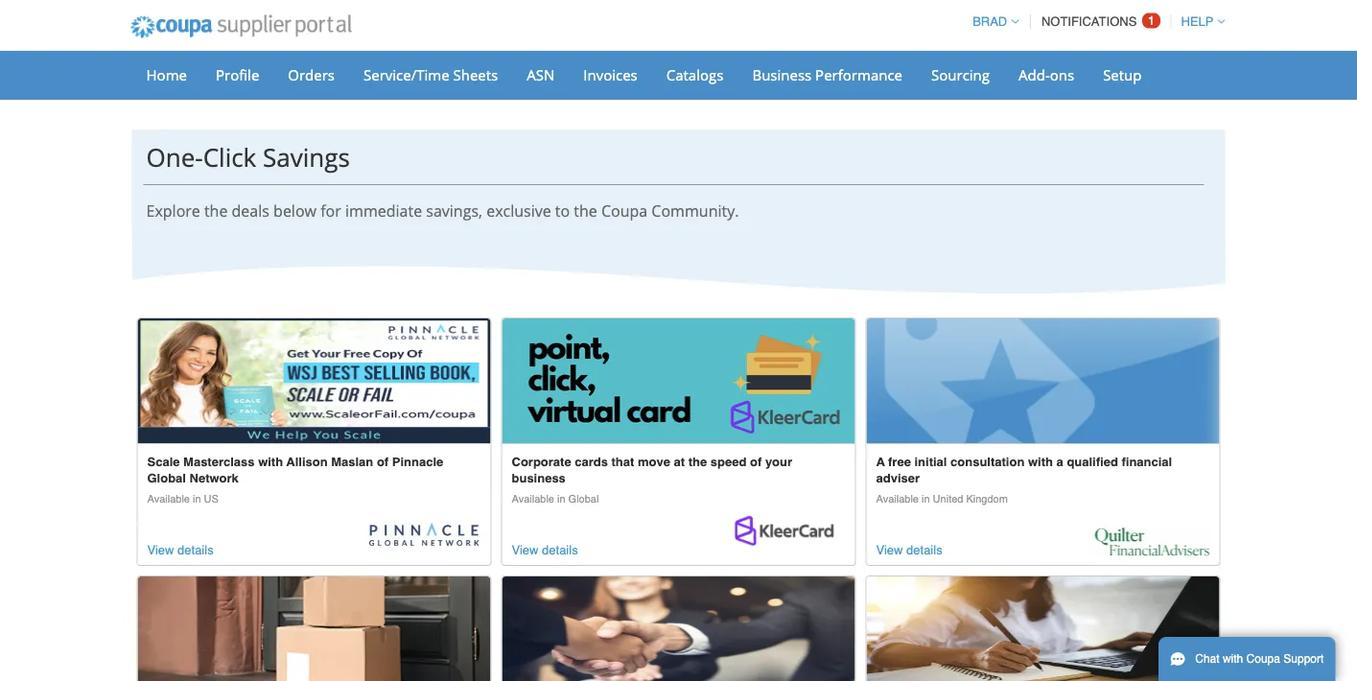 Task type: locate. For each thing, give the bounding box(es) containing it.
pinnacle global network image up allison
[[138, 319, 491, 444]]

0 horizontal spatial of
[[377, 455, 389, 469]]

view details for scale masterclass with allison maslan of pinnacle global network
[[147, 543, 214, 557]]

3 view from the left
[[877, 543, 903, 557]]

of right the maslan
[[377, 455, 389, 469]]

that
[[612, 455, 635, 469]]

coupa supplier portal image
[[118, 3, 365, 51]]

2 horizontal spatial view details
[[877, 543, 943, 557]]

1 horizontal spatial with
[[1029, 455, 1054, 469]]

71lbs image
[[138, 577, 491, 681]]

one-
[[146, 140, 203, 174]]

view details button
[[147, 540, 214, 560], [512, 540, 578, 560], [877, 540, 943, 560]]

with right 'chat'
[[1223, 653, 1244, 666]]

invoices link
[[571, 60, 650, 89]]

setup
[[1104, 65, 1142, 84]]

0 horizontal spatial coupa
[[602, 200, 648, 221]]

explore
[[146, 200, 200, 221]]

business performance link
[[740, 60, 915, 89]]

details
[[178, 543, 214, 557], [542, 543, 578, 557], [907, 543, 943, 557]]

profile link
[[203, 60, 272, 89]]

available
[[147, 493, 190, 505], [512, 493, 555, 505], [877, 493, 919, 505]]

available down business
[[512, 493, 555, 505]]

catalogs link
[[654, 60, 736, 89]]

navigation
[[965, 3, 1226, 40]]

to
[[555, 200, 570, 221]]

2 horizontal spatial the
[[689, 455, 707, 469]]

global
[[147, 471, 186, 486], [569, 493, 599, 505]]

invoices
[[584, 65, 638, 84]]

2 horizontal spatial with
[[1223, 653, 1244, 666]]

the inside corporate cards that move at the speed of your business available in global
[[689, 455, 707, 469]]

0 horizontal spatial details
[[178, 543, 214, 557]]

2 view details button from the left
[[512, 540, 578, 560]]

1 vertical spatial coupa
[[1247, 653, 1281, 666]]

catalogs
[[667, 65, 724, 84]]

add-ons
[[1019, 65, 1075, 84]]

2 available from the left
[[512, 493, 555, 505]]

pinnacle global network image down pinnacle
[[366, 523, 481, 556]]

with left allison
[[258, 455, 283, 469]]

in left 'united'
[[922, 493, 930, 505]]

0 horizontal spatial view
[[147, 543, 174, 557]]

view
[[147, 543, 174, 557], [512, 543, 539, 557], [877, 543, 903, 557]]

of inside corporate cards that move at the speed of your business available in global
[[750, 455, 762, 469]]

diversity masterminds image
[[867, 577, 1220, 681]]

view for a free initial consultation with a qualified financial adviser
[[877, 543, 903, 557]]

in for network
[[193, 493, 201, 505]]

orders link
[[276, 60, 347, 89]]

service/time sheets
[[364, 65, 498, 84]]

available inside corporate cards that move at the speed of your business available in global
[[512, 493, 555, 505]]

kleercard image
[[502, 319, 855, 444], [731, 514, 846, 556]]

view details button for scale masterclass with allison maslan of pinnacle global network
[[147, 540, 214, 560]]

available for network
[[147, 493, 190, 505]]

global inside corporate cards that move at the speed of your business available in global
[[569, 493, 599, 505]]

quilter financial advisers image down 'financial'
[[1095, 527, 1211, 556]]

with
[[258, 455, 283, 469], [1029, 455, 1054, 469], [1223, 653, 1244, 666]]

view details button down 'united'
[[877, 540, 943, 560]]

the right to
[[574, 200, 598, 221]]

in
[[193, 493, 201, 505], [558, 493, 566, 505], [922, 493, 930, 505]]

2 view details from the left
[[512, 543, 578, 557]]

1 in from the left
[[193, 493, 201, 505]]

immediate
[[345, 200, 422, 221]]

pinnacle global network image
[[138, 319, 491, 444], [366, 523, 481, 556]]

1 horizontal spatial the
[[574, 200, 598, 221]]

chat with coupa support button
[[1159, 637, 1336, 681]]

available down adviser
[[877, 493, 919, 505]]

kleercard image up at
[[502, 319, 855, 444]]

coupa
[[602, 200, 648, 221], [1247, 653, 1281, 666]]

0 horizontal spatial global
[[147, 471, 186, 486]]

in down business
[[558, 493, 566, 505]]

deals
[[232, 200, 270, 221]]

2 horizontal spatial view
[[877, 543, 903, 557]]

1 horizontal spatial available
[[512, 493, 555, 505]]

1 horizontal spatial details
[[542, 543, 578, 557]]

community.
[[652, 200, 739, 221]]

2 horizontal spatial details
[[907, 543, 943, 557]]

details down us
[[178, 543, 214, 557]]

view down business
[[512, 543, 539, 557]]

details down 'united'
[[907, 543, 943, 557]]

home link
[[134, 60, 200, 89]]

3 view details from the left
[[877, 543, 943, 557]]

1 details from the left
[[178, 543, 214, 557]]

quilter financial advisers image
[[867, 319, 1220, 444], [1095, 527, 1211, 556]]

us
[[204, 493, 219, 505]]

0 vertical spatial coupa
[[602, 200, 648, 221]]

3 view details button from the left
[[877, 540, 943, 560]]

1 horizontal spatial view
[[512, 543, 539, 557]]

view down the scale
[[147, 543, 174, 557]]

2 horizontal spatial in
[[922, 493, 930, 505]]

coupa right to
[[602, 200, 648, 221]]

add-ons link
[[1007, 60, 1087, 89]]

3 available from the left
[[877, 493, 919, 505]]

1 view from the left
[[147, 543, 174, 557]]

2 details from the left
[[542, 543, 578, 557]]

0 vertical spatial kleercard image
[[502, 319, 855, 444]]

cards
[[575, 455, 608, 469]]

0 vertical spatial global
[[147, 471, 186, 486]]

view details down us
[[147, 543, 214, 557]]

coupa left support
[[1247, 653, 1281, 666]]

1 horizontal spatial of
[[750, 455, 762, 469]]

allison
[[286, 455, 328, 469]]

coupa inside button
[[1247, 653, 1281, 666]]

view details
[[147, 543, 214, 557], [512, 543, 578, 557], [877, 543, 943, 557]]

of
[[377, 455, 389, 469], [750, 455, 762, 469]]

2 horizontal spatial view details button
[[877, 540, 943, 560]]

the left deals
[[204, 200, 228, 221]]

0 vertical spatial quilter financial advisers image
[[867, 319, 1220, 444]]

0 horizontal spatial with
[[258, 455, 283, 469]]

details for a free initial consultation with a qualified financial adviser
[[907, 543, 943, 557]]

savings,
[[426, 200, 483, 221]]

details for scale masterclass with allison maslan of pinnacle global network
[[178, 543, 214, 557]]

view details for a free initial consultation with a qualified financial adviser
[[877, 543, 943, 557]]

orders
[[288, 65, 335, 84]]

move
[[638, 455, 671, 469]]

in inside scale masterclass with allison maslan of pinnacle global network available in us
[[193, 493, 201, 505]]

3 in from the left
[[922, 493, 930, 505]]

consultation
[[951, 455, 1025, 469]]

view details down business
[[512, 543, 578, 557]]

scale
[[147, 455, 180, 469]]

0 vertical spatial pinnacle global network image
[[138, 319, 491, 444]]

the
[[204, 200, 228, 221], [574, 200, 598, 221], [689, 455, 707, 469]]

chat
[[1196, 653, 1220, 666]]

global down the scale
[[147, 471, 186, 486]]

1 horizontal spatial view details
[[512, 543, 578, 557]]

the right at
[[689, 455, 707, 469]]

available down the scale
[[147, 493, 190, 505]]

global down "cards"
[[569, 493, 599, 505]]

support
[[1284, 653, 1325, 666]]

view details button down us
[[147, 540, 214, 560]]

corporate
[[512, 455, 572, 469]]

with left a
[[1029, 455, 1054, 469]]

kleercard image down your
[[731, 514, 846, 556]]

2 view from the left
[[512, 543, 539, 557]]

2 of from the left
[[750, 455, 762, 469]]

2 horizontal spatial available
[[877, 493, 919, 505]]

view details button for corporate cards that move at the speed of your business
[[512, 540, 578, 560]]

1 view details from the left
[[147, 543, 214, 557]]

0 horizontal spatial in
[[193, 493, 201, 505]]

asn link
[[515, 60, 567, 89]]

2 in from the left
[[558, 493, 566, 505]]

with inside scale masterclass with allison maslan of pinnacle global network available in us
[[258, 455, 283, 469]]

brad link
[[965, 14, 1019, 29]]

1 horizontal spatial in
[[558, 493, 566, 505]]

view details button down business
[[512, 540, 578, 560]]

1 view details button from the left
[[147, 540, 214, 560]]

sourcing
[[932, 65, 990, 84]]

view details down 'united'
[[877, 543, 943, 557]]

1 horizontal spatial view details button
[[512, 540, 578, 560]]

1 available from the left
[[147, 493, 190, 505]]

1 vertical spatial global
[[569, 493, 599, 505]]

a free initial consultation with a qualified financial adviser available in united kingdom
[[877, 455, 1173, 505]]

view details for corporate cards that move at the speed of your business
[[512, 543, 578, 557]]

in left us
[[193, 493, 201, 505]]

certify my company image
[[502, 577, 855, 681]]

ons
[[1050, 65, 1075, 84]]

of left your
[[750, 455, 762, 469]]

qualified
[[1067, 455, 1119, 469]]

1 horizontal spatial global
[[569, 493, 599, 505]]

quilter financial advisers image up a
[[867, 319, 1220, 444]]

corporate cards that move at the speed of your business available in global
[[512, 455, 793, 505]]

available inside the a free initial consultation with a qualified financial adviser available in united kingdom
[[877, 493, 919, 505]]

3 details from the left
[[907, 543, 943, 557]]

in inside the a free initial consultation with a qualified financial adviser available in united kingdom
[[922, 493, 930, 505]]

0 horizontal spatial view details button
[[147, 540, 214, 560]]

available inside scale masterclass with allison maslan of pinnacle global network available in us
[[147, 493, 190, 505]]

1 of from the left
[[377, 455, 389, 469]]

view down adviser
[[877, 543, 903, 557]]

a
[[877, 455, 885, 469]]

details down business
[[542, 543, 578, 557]]

1 horizontal spatial coupa
[[1247, 653, 1281, 666]]

0 horizontal spatial view details
[[147, 543, 214, 557]]

0 horizontal spatial available
[[147, 493, 190, 505]]



Task type: vqa. For each thing, say whether or not it's contained in the screenshot.
ONS on the right top of the page
yes



Task type: describe. For each thing, give the bounding box(es) containing it.
in for adviser
[[922, 493, 930, 505]]

1 vertical spatial kleercard image
[[731, 514, 846, 556]]

masterclass
[[183, 455, 255, 469]]

business
[[512, 471, 566, 486]]

with inside button
[[1223, 653, 1244, 666]]

navigation containing notifications 1
[[965, 3, 1226, 40]]

1
[[1148, 13, 1155, 28]]

sheets
[[453, 65, 498, 84]]

exclusive
[[487, 200, 551, 221]]

chat with coupa support
[[1196, 653, 1325, 666]]

initial
[[915, 455, 948, 469]]

global inside scale masterclass with allison maslan of pinnacle global network available in us
[[147, 471, 186, 486]]

performance
[[816, 65, 903, 84]]

setup link
[[1091, 60, 1155, 89]]

free
[[889, 455, 911, 469]]

add-
[[1019, 65, 1050, 84]]

financial
[[1122, 455, 1173, 469]]

one-click savings
[[146, 140, 350, 174]]

profile
[[216, 65, 259, 84]]

speed
[[711, 455, 747, 469]]

service/time
[[364, 65, 450, 84]]

help
[[1182, 14, 1214, 29]]

below
[[274, 200, 317, 221]]

view for corporate cards that move at the speed of your business
[[512, 543, 539, 557]]

with inside the a free initial consultation with a qualified financial adviser available in united kingdom
[[1029, 455, 1054, 469]]

business performance
[[753, 65, 903, 84]]

in inside corporate cards that move at the speed of your business available in global
[[558, 493, 566, 505]]

adviser
[[877, 471, 920, 486]]

your
[[766, 455, 793, 469]]

for
[[321, 200, 341, 221]]

1 vertical spatial quilter financial advisers image
[[1095, 527, 1211, 556]]

notifications 1
[[1042, 13, 1155, 29]]

sourcing link
[[919, 60, 1003, 89]]

united
[[933, 493, 964, 505]]

explore the deals below for immediate savings, exclusive to the coupa community.
[[146, 200, 739, 221]]

maslan
[[331, 455, 374, 469]]

asn
[[527, 65, 555, 84]]

available for adviser
[[877, 493, 919, 505]]

click
[[203, 140, 256, 174]]

a
[[1057, 455, 1064, 469]]

0 horizontal spatial the
[[204, 200, 228, 221]]

service/time sheets link
[[351, 60, 511, 89]]

notifications
[[1042, 14, 1137, 29]]

1 vertical spatial pinnacle global network image
[[366, 523, 481, 556]]

of inside scale masterclass with allison maslan of pinnacle global network available in us
[[377, 455, 389, 469]]

view details button for a free initial consultation with a qualified financial adviser
[[877, 540, 943, 560]]

at
[[674, 455, 685, 469]]

kingdom
[[967, 493, 1008, 505]]

home
[[146, 65, 187, 84]]

pinnacle
[[392, 455, 444, 469]]

scale masterclass with allison maslan of pinnacle global network available in us
[[147, 455, 444, 505]]

business
[[753, 65, 812, 84]]

savings
[[263, 140, 350, 174]]

details for corporate cards that move at the speed of your business
[[542, 543, 578, 557]]

brad
[[973, 14, 1008, 29]]

view for scale masterclass with allison maslan of pinnacle global network
[[147, 543, 174, 557]]

help link
[[1173, 14, 1226, 29]]

network
[[190, 471, 239, 486]]



